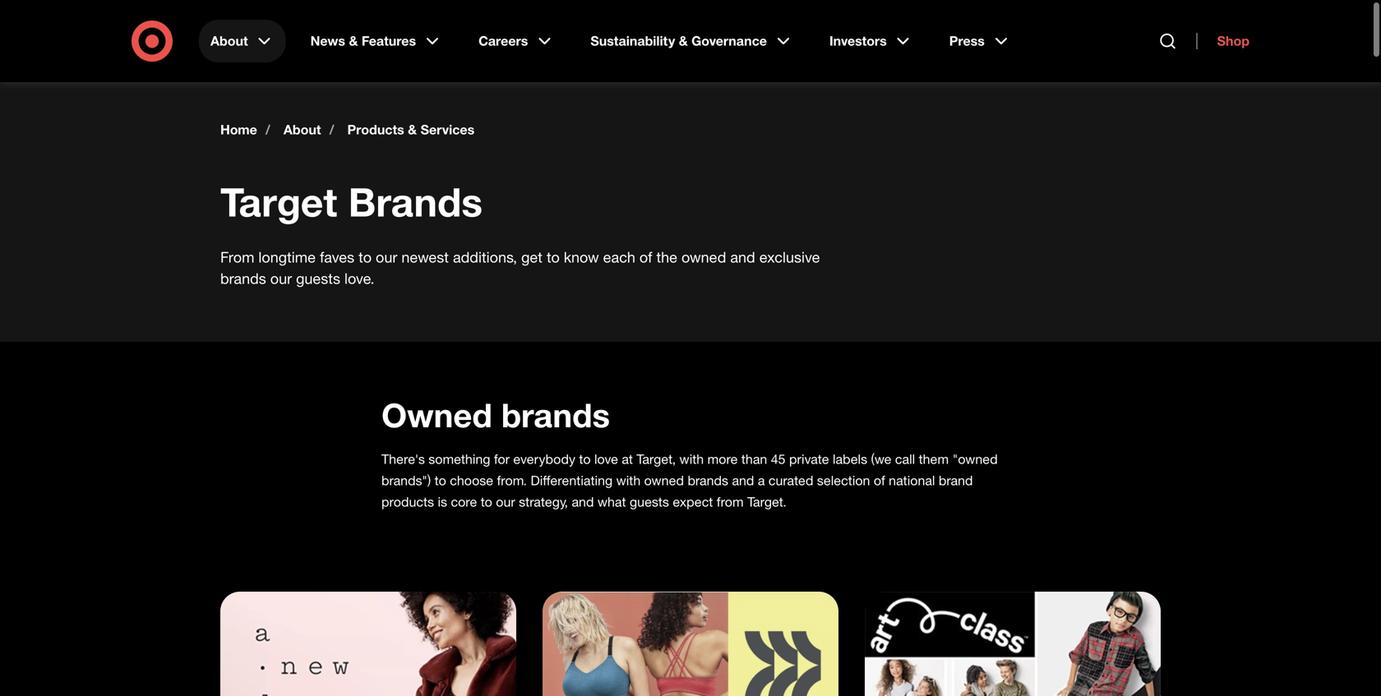 Task type: vqa. For each thing, say whether or not it's contained in the screenshot.
About
yes



Task type: describe. For each thing, give the bounding box(es) containing it.
news & features link
[[299, 20, 454, 63]]

services
[[421, 122, 475, 138]]

for
[[494, 451, 510, 468]]

careers
[[479, 33, 528, 49]]

newest
[[402, 248, 449, 266]]

brands inside there's something for everybody to love at target, with more than 45 private labels (we call them "owned brands") to choose from. differentiating with owned brands and a curated selection of national brand products is core to our strategy, and what guests expect from target.
[[688, 473, 729, 489]]

(we
[[871, 451, 892, 468]]

& for sustainability
[[679, 33, 688, 49]]

products
[[347, 122, 404, 138]]

brands
[[348, 178, 483, 226]]

target.
[[748, 494, 787, 510]]

owned inside there's something for everybody to love at target, with more than 45 private labels (we call them "owned brands") to choose from. differentiating with owned brands and a curated selection of national brand products is core to our strategy, and what guests expect from target.
[[645, 473, 684, 489]]

is
[[438, 494, 447, 510]]

shop link
[[1197, 33, 1250, 49]]

expect
[[673, 494, 713, 510]]

a person with curly hair image
[[220, 592, 516, 697]]

what
[[598, 494, 626, 510]]

from.
[[497, 473, 527, 489]]

sustainability
[[591, 33, 675, 49]]

owned brands
[[382, 395, 610, 435]]

of inside from longtime faves to our newest additions, get to know each of the owned and exclusive brands our guests love.
[[640, 248, 653, 266]]

1 vertical spatial and
[[732, 473, 755, 489]]

at
[[622, 451, 633, 468]]

love.
[[345, 270, 375, 287]]

0 vertical spatial our
[[376, 248, 398, 266]]

core
[[451, 494, 477, 510]]

know
[[564, 248, 599, 266]]

& for products
[[408, 122, 417, 138]]

each
[[603, 248, 636, 266]]

news
[[311, 33, 345, 49]]

than
[[742, 451, 768, 468]]

0 vertical spatial with
[[680, 451, 704, 468]]

longtime
[[259, 248, 316, 266]]

products & services
[[347, 122, 475, 138]]

to right core
[[481, 494, 493, 510]]

shop
[[1218, 33, 1250, 49]]

something
[[429, 451, 491, 468]]

from
[[220, 248, 254, 266]]

a
[[758, 473, 765, 489]]

curated
[[769, 473, 814, 489]]

to up 'is'
[[435, 473, 446, 489]]

get
[[521, 248, 543, 266]]

products & services link
[[347, 122, 475, 138]]

brands inside from longtime faves to our newest additions, get to know each of the owned and exclusive brands our guests love.
[[220, 270, 266, 287]]

investors
[[830, 33, 887, 49]]

selection
[[817, 473, 871, 489]]

there's something for everybody to love at target, with more than 45 private labels (we call them "owned brands") to choose from. differentiating with owned brands and a curated selection of national brand products is core to our strategy, and what guests expect from target.
[[382, 451, 998, 510]]

1 vertical spatial about link
[[284, 122, 321, 138]]

from
[[717, 494, 744, 510]]

additions,
[[453, 248, 517, 266]]

home
[[220, 122, 257, 138]]

love
[[595, 451, 618, 468]]

sustainability & governance link
[[579, 20, 805, 63]]

home link
[[220, 122, 257, 138]]

press
[[950, 33, 985, 49]]



Task type: locate. For each thing, give the bounding box(es) containing it.
0 vertical spatial of
[[640, 248, 653, 266]]

choose
[[450, 473, 494, 489]]

to
[[359, 248, 372, 266], [547, 248, 560, 266], [579, 451, 591, 468], [435, 473, 446, 489], [481, 494, 493, 510]]

guests down the faves
[[296, 270, 340, 287]]

features
[[362, 33, 416, 49]]

and inside from longtime faves to our newest additions, get to know each of the owned and exclusive brands our guests love.
[[731, 248, 756, 266]]

exclusive
[[760, 248, 820, 266]]

more
[[708, 451, 738, 468]]

brands down the more
[[688, 473, 729, 489]]

1 vertical spatial brands
[[502, 395, 610, 435]]

1 horizontal spatial with
[[680, 451, 704, 468]]

with left the more
[[680, 451, 704, 468]]

of inside there's something for everybody to love at target, with more than 45 private labels (we call them "owned brands") to choose from. differentiating with owned brands and a curated selection of national brand products is core to our strategy, and what guests expect from target.
[[874, 473, 886, 489]]

& right news
[[349, 33, 358, 49]]

2 vertical spatial our
[[496, 494, 515, 510]]

1 horizontal spatial about
[[284, 122, 321, 138]]

0 horizontal spatial brands
[[220, 270, 266, 287]]

sustainability & governance
[[591, 33, 767, 49]]

products
[[382, 494, 434, 510]]

owned inside from longtime faves to our newest additions, get to know each of the owned and exclusive brands our guests love.
[[682, 248, 727, 266]]

0 horizontal spatial of
[[640, 248, 653, 266]]

our left newest
[[376, 248, 398, 266]]

of left the
[[640, 248, 653, 266]]

about link
[[199, 20, 286, 63], [284, 122, 321, 138]]

a woman kissing another woman image
[[543, 592, 839, 697]]

and
[[731, 248, 756, 266], [732, 473, 755, 489], [572, 494, 594, 510]]

a collage of a man and a woman image
[[865, 592, 1161, 697]]

to up love.
[[359, 248, 372, 266]]

about
[[211, 33, 248, 49], [284, 122, 321, 138]]

them
[[919, 451, 949, 468]]

to right the get
[[547, 248, 560, 266]]

and left 'exclusive'
[[731, 248, 756, 266]]

brands up everybody
[[502, 395, 610, 435]]

2 horizontal spatial our
[[496, 494, 515, 510]]

careers link
[[467, 20, 566, 63]]

0 vertical spatial brands
[[220, 270, 266, 287]]

0 horizontal spatial with
[[617, 473, 641, 489]]

45
[[771, 451, 786, 468]]

guests inside there's something for everybody to love at target, with more than 45 private labels (we call them "owned brands") to choose from. differentiating with owned brands and a curated selection of national brand products is core to our strategy, and what guests expect from target.
[[630, 494, 669, 510]]

0 horizontal spatial &
[[349, 33, 358, 49]]

and left a
[[732, 473, 755, 489]]

0 vertical spatial owned
[[682, 248, 727, 266]]

& for news
[[349, 33, 358, 49]]

& inside products & services link
[[408, 122, 417, 138]]

our down longtime
[[270, 270, 292, 287]]

press link
[[938, 20, 1023, 63]]

governance
[[692, 33, 767, 49]]

& left services
[[408, 122, 417, 138]]

1 vertical spatial of
[[874, 473, 886, 489]]

faves
[[320, 248, 355, 266]]

to left love
[[579, 451, 591, 468]]

target brands
[[220, 178, 483, 226]]

2 horizontal spatial brands
[[688, 473, 729, 489]]

& inside news & features link
[[349, 33, 358, 49]]

&
[[349, 33, 358, 49], [679, 33, 688, 49], [408, 122, 417, 138]]

target,
[[637, 451, 676, 468]]

guests inside from longtime faves to our newest additions, get to know each of the owned and exclusive brands our guests love.
[[296, 270, 340, 287]]

investors link
[[818, 20, 925, 63]]

owned
[[382, 395, 492, 435]]

"owned
[[953, 451, 998, 468]]

strategy,
[[519, 494, 568, 510]]

1 vertical spatial with
[[617, 473, 641, 489]]

1 vertical spatial owned
[[645, 473, 684, 489]]

guests right what
[[630, 494, 669, 510]]

1 vertical spatial about
[[284, 122, 321, 138]]

guests
[[296, 270, 340, 287], [630, 494, 669, 510]]

with
[[680, 451, 704, 468], [617, 473, 641, 489]]

1 vertical spatial guests
[[630, 494, 669, 510]]

national
[[889, 473, 935, 489]]

0 horizontal spatial guests
[[296, 270, 340, 287]]

the
[[657, 248, 678, 266]]

0 horizontal spatial our
[[270, 270, 292, 287]]

1 horizontal spatial &
[[408, 122, 417, 138]]

with down at
[[617, 473, 641, 489]]

and down 'differentiating'
[[572, 494, 594, 510]]

brand
[[939, 473, 973, 489]]

1 horizontal spatial of
[[874, 473, 886, 489]]

& inside sustainability & governance link
[[679, 33, 688, 49]]

0 vertical spatial guests
[[296, 270, 340, 287]]

2 vertical spatial brands
[[688, 473, 729, 489]]

target
[[220, 178, 337, 226]]

0 vertical spatial about
[[211, 33, 248, 49]]

of down (we
[[874, 473, 886, 489]]

owned down target, at the left bottom of page
[[645, 473, 684, 489]]

from longtime faves to our newest additions, get to know each of the owned and exclusive brands our guests love.
[[220, 248, 820, 287]]

brands down "from"
[[220, 270, 266, 287]]

differentiating
[[531, 473, 613, 489]]

news & features
[[311, 33, 416, 49]]

2 horizontal spatial &
[[679, 33, 688, 49]]

brands")
[[382, 473, 431, 489]]

1 horizontal spatial brands
[[502, 395, 610, 435]]

0 vertical spatial about link
[[199, 20, 286, 63]]

our
[[376, 248, 398, 266], [270, 270, 292, 287], [496, 494, 515, 510]]

2 vertical spatial and
[[572, 494, 594, 510]]

owned right the
[[682, 248, 727, 266]]

everybody
[[514, 451, 576, 468]]

& left governance on the top right of the page
[[679, 33, 688, 49]]

our down from.
[[496, 494, 515, 510]]

private
[[790, 451, 829, 468]]

1 horizontal spatial our
[[376, 248, 398, 266]]

1 horizontal spatial guests
[[630, 494, 669, 510]]

call
[[896, 451, 915, 468]]

of
[[640, 248, 653, 266], [874, 473, 886, 489]]

our inside there's something for everybody to love at target, with more than 45 private labels (we call them "owned brands") to choose from. differentiating with owned brands and a curated selection of national brand products is core to our strategy, and what guests expect from target.
[[496, 494, 515, 510]]

there's
[[382, 451, 425, 468]]

0 horizontal spatial about
[[211, 33, 248, 49]]

1 vertical spatial our
[[270, 270, 292, 287]]

labels
[[833, 451, 868, 468]]

owned
[[682, 248, 727, 266], [645, 473, 684, 489]]

brands
[[220, 270, 266, 287], [502, 395, 610, 435], [688, 473, 729, 489]]

0 vertical spatial and
[[731, 248, 756, 266]]



